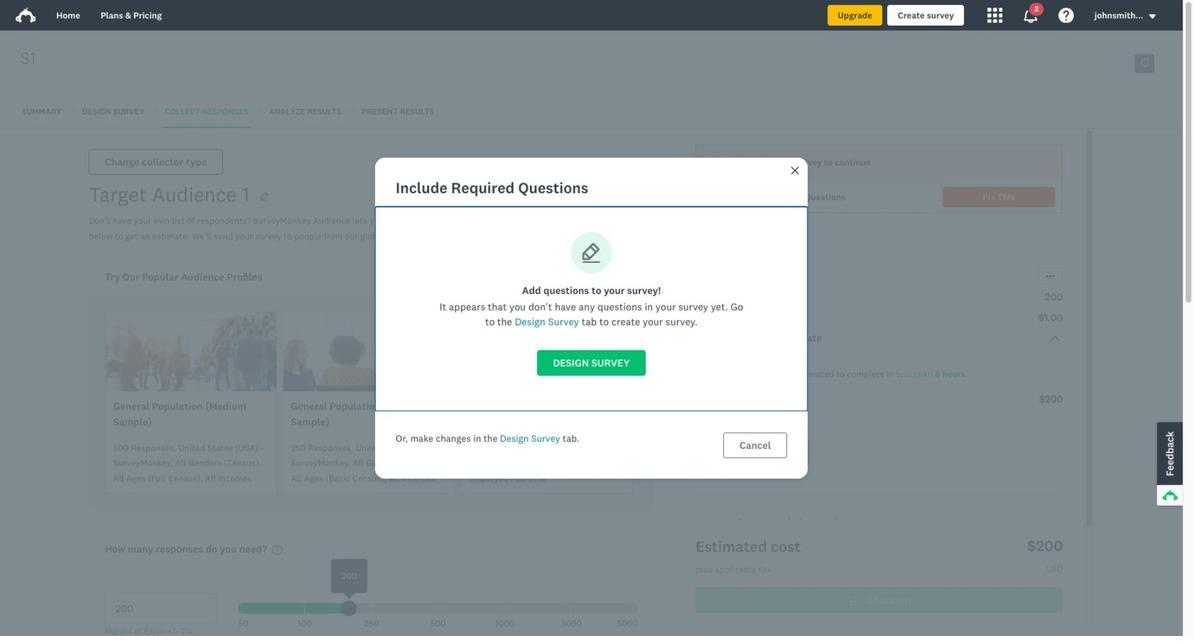 Task type: locate. For each thing, give the bounding box(es) containing it.
0 horizontal spatial help image
[[272, 545, 283, 555]]

dialog
[[375, 158, 808, 479]]

new tab image
[[782, 576, 791, 585]]

dropdown arrow icon image
[[1149, 12, 1158, 21], [1150, 14, 1156, 18]]

1 brand logo image from the top
[[15, 5, 36, 26]]

help image
[[796, 235, 805, 245], [272, 545, 283, 555]]

collapse image
[[1051, 336, 1060, 341]]

close image
[[791, 167, 799, 174]]

products icon image
[[987, 8, 1003, 23], [987, 8, 1003, 23]]

1 horizontal spatial help image
[[796, 235, 805, 245]]

brand logo image
[[15, 5, 36, 26], [15, 8, 36, 23]]

collapse image
[[1051, 333, 1061, 343]]

None text field
[[105, 593, 218, 624]]

edit image
[[261, 192, 269, 201]]

add audience image
[[712, 448, 722, 458], [713, 448, 721, 457]]

expand the detail menu for your panel named "target audience 1" image
[[1046, 272, 1055, 281]]



Task type: describe. For each thing, give the bounding box(es) containing it.
0 vertical spatial help image
[[796, 235, 805, 245]]

notification center icon image
[[1023, 8, 1039, 23]]

new tab image
[[782, 576, 791, 585]]

2 brand logo image from the top
[[15, 8, 36, 23]]

1 vertical spatial help image
[[272, 545, 283, 555]]

help icon image
[[1059, 8, 1074, 23]]

comment image
[[1141, 59, 1149, 67]]

close image
[[790, 166, 800, 176]]

warning image
[[707, 155, 723, 172]]

edit image
[[260, 192, 270, 201]]



Task type: vqa. For each thing, say whether or not it's contained in the screenshot.
User icon
no



